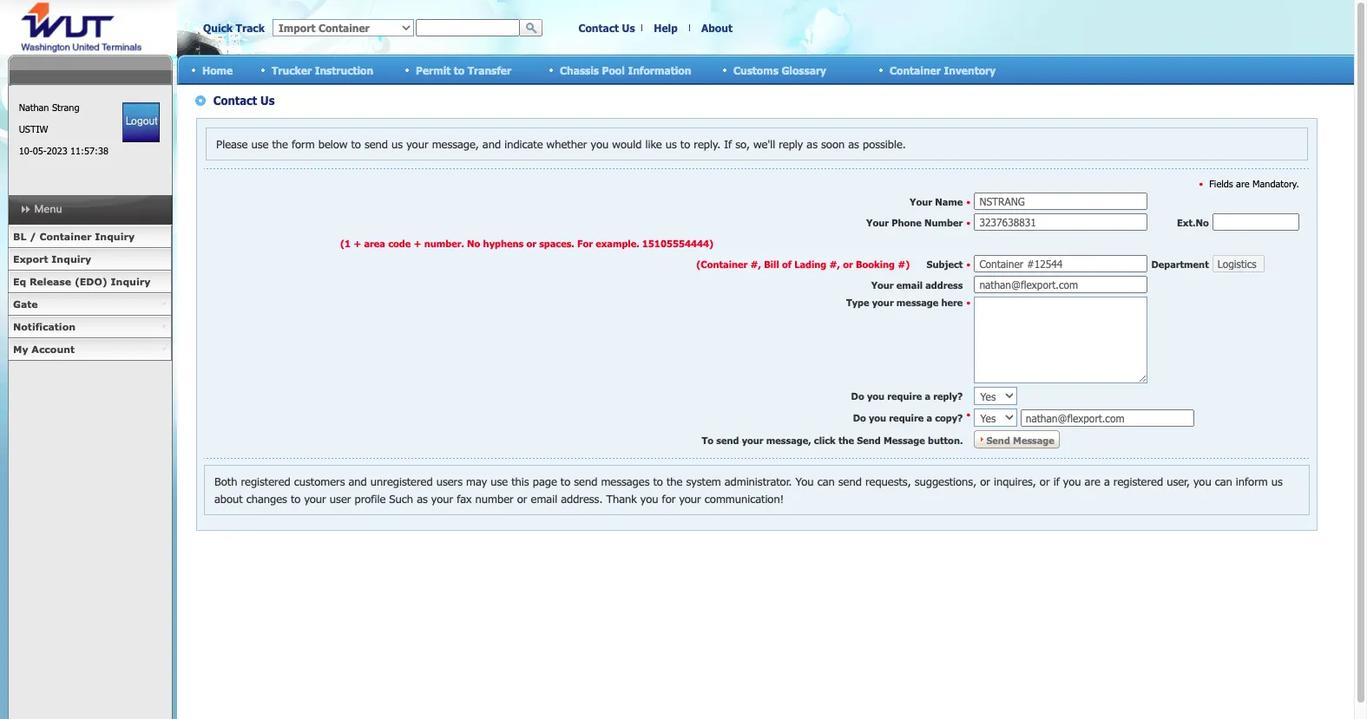 Task type: describe. For each thing, give the bounding box(es) containing it.
eq release (edo) inquiry
[[13, 276, 150, 287]]

export inquiry
[[13, 253, 91, 265]]

05-
[[33, 145, 47, 156]]

permit to transfer
[[416, 64, 512, 76]]

quick track
[[203, 22, 265, 34]]

10-05-2023 11:57:39
[[19, 145, 108, 156]]

export inquiry link
[[8, 248, 172, 271]]

bl
[[13, 231, 26, 242]]

glossary
[[782, 64, 826, 76]]

bl / container inquiry link
[[8, 226, 172, 248]]

bl / container inquiry
[[13, 231, 135, 242]]

chassis
[[560, 64, 599, 76]]

ustiw
[[19, 123, 48, 135]]

inquiry for container
[[95, 231, 135, 242]]

help
[[654, 22, 678, 34]]

notification link
[[8, 316, 172, 339]]

strang
[[52, 102, 79, 113]]

help link
[[654, 22, 678, 34]]

export
[[13, 253, 48, 265]]

trucker
[[272, 64, 312, 76]]

customs
[[734, 64, 779, 76]]

information
[[628, 64, 691, 76]]

track
[[236, 22, 265, 34]]

instruction
[[315, 64, 373, 76]]

1 horizontal spatial container
[[890, 64, 941, 76]]

contact us link
[[579, 22, 635, 34]]

gate link
[[8, 293, 172, 316]]

contact
[[579, 22, 619, 34]]

2023
[[47, 145, 67, 156]]

transfer
[[468, 64, 512, 76]]



Task type: vqa. For each thing, say whether or not it's contained in the screenshot.
bottom Inquiry
yes



Task type: locate. For each thing, give the bounding box(es) containing it.
about
[[702, 22, 733, 34]]

(edo)
[[75, 276, 108, 287]]

container up export inquiry
[[39, 231, 92, 242]]

11:57:39
[[70, 145, 108, 156]]

notification
[[13, 321, 76, 332]]

us
[[622, 22, 635, 34]]

inquiry for (edo)
[[111, 276, 150, 287]]

trucker instruction
[[272, 64, 373, 76]]

0 horizontal spatial container
[[39, 231, 92, 242]]

nathan strang
[[19, 102, 79, 113]]

container inside 'bl / container inquiry' "link"
[[39, 231, 92, 242]]

/
[[30, 231, 36, 242]]

chassis pool information
[[560, 64, 691, 76]]

home
[[202, 64, 233, 76]]

container
[[890, 64, 941, 76], [39, 231, 92, 242]]

inventory
[[944, 64, 996, 76]]

inquiry down bl / container inquiry
[[52, 253, 91, 265]]

nathan
[[19, 102, 49, 113]]

my account
[[13, 344, 75, 355]]

contact us
[[579, 22, 635, 34]]

inquiry up export inquiry link
[[95, 231, 135, 242]]

eq release (edo) inquiry link
[[8, 271, 172, 293]]

quick
[[203, 22, 233, 34]]

account
[[32, 344, 75, 355]]

0 vertical spatial container
[[890, 64, 941, 76]]

release
[[29, 276, 71, 287]]

permit
[[416, 64, 451, 76]]

2 vertical spatial inquiry
[[111, 276, 150, 287]]

0 vertical spatial inquiry
[[95, 231, 135, 242]]

inquiry inside eq release (edo) inquiry link
[[111, 276, 150, 287]]

inquiry inside 'bl / container inquiry' "link"
[[95, 231, 135, 242]]

my
[[13, 344, 28, 355]]

10-
[[19, 145, 33, 156]]

gate
[[13, 299, 38, 310]]

to
[[454, 64, 465, 76]]

customs glossary
[[734, 64, 826, 76]]

inquiry inside export inquiry link
[[52, 253, 91, 265]]

1 vertical spatial inquiry
[[52, 253, 91, 265]]

pool
[[602, 64, 625, 76]]

container inventory
[[890, 64, 996, 76]]

inquiry
[[95, 231, 135, 242], [52, 253, 91, 265], [111, 276, 150, 287]]

1 vertical spatial container
[[39, 231, 92, 242]]

about link
[[702, 22, 733, 34]]

my account link
[[8, 339, 172, 361]]

eq
[[13, 276, 26, 287]]

container left inventory
[[890, 64, 941, 76]]

login image
[[123, 102, 160, 142]]

None text field
[[416, 19, 520, 36]]

inquiry right (edo)
[[111, 276, 150, 287]]



